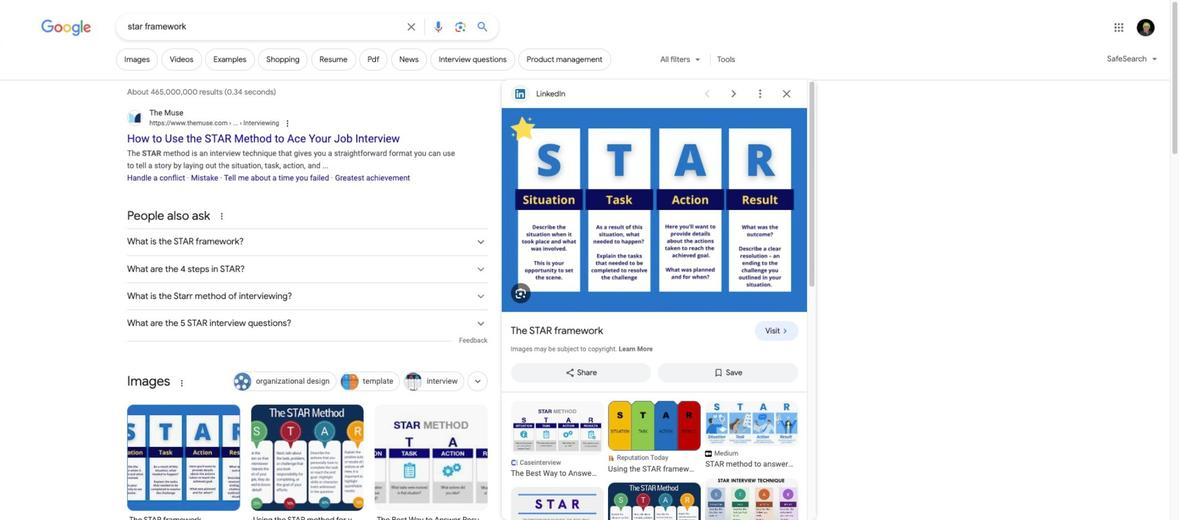 Task type: describe. For each thing, give the bounding box(es) containing it.
using the star framework in job interviews - reputation today image
[[608, 401, 701, 451]]

2 list from the left
[[608, 401, 701, 520]]

search by image image
[[454, 21, 467, 34]]

0 vertical spatial the star framework image
[[502, 108, 807, 312]]

star method to answer interview questions | by viraj sameera | medium image
[[706, 401, 798, 447]]

list item for using the star method to nail that job interview image
[[511, 401, 604, 483]]

google image
[[41, 20, 92, 36]]

using the star method for your next behavioral interview ... image
[[251, 405, 364, 511]]

using the star method for your next behavioral interview (worksheet  included) – career advising & professional development | mit image
[[608, 483, 701, 520]]

the best way to answer resume questions (star method) | caseinterview image
[[511, 401, 604, 455]]

Search text field
[[128, 21, 398, 35]]

3 list from the left
[[706, 401, 798, 520]]

about this result image
[[282, 117, 304, 129]]

list item for using the star method for your next behavioral interview (worksheet  included) – career advising & professional development | mit image
[[608, 401, 701, 479]]



Task type: locate. For each thing, give the bounding box(es) containing it.
the best way to answer resume questions (star method ... image
[[375, 405, 488, 511]]

1 vertical spatial the star framework image
[[127, 405, 240, 511]]

search by voice image
[[432, 21, 445, 34]]

1 list from the left
[[511, 401, 604, 520]]

0 horizontal spatial list item
[[511, 401, 604, 483]]

list
[[511, 401, 604, 520], [608, 401, 701, 520], [706, 401, 798, 520]]

1 list item from the left
[[511, 401, 604, 483]]

list item for the star method interview questions and answers image
[[706, 401, 798, 474]]

None search field
[[0, 14, 499, 40]]

0 horizontal spatial list
[[511, 401, 604, 520]]

star method interview questions and answers image
[[706, 479, 798, 520]]

list item
[[511, 401, 604, 483], [608, 401, 701, 479], [706, 401, 798, 474]]

more actions for this result image
[[749, 83, 771, 105]]

1 horizontal spatial list
[[608, 401, 701, 520]]

2 list item from the left
[[608, 401, 701, 479]]

0 horizontal spatial the star framework image
[[127, 405, 240, 511]]

2 horizontal spatial list
[[706, 401, 798, 520]]

the star framework image
[[502, 108, 807, 312], [127, 405, 240, 511]]

2 horizontal spatial list item
[[706, 401, 798, 474]]

None text field
[[149, 118, 279, 128], [228, 119, 279, 127], [149, 118, 279, 128], [228, 119, 279, 127]]

using the star method to nail that job interview image
[[511, 487, 604, 520]]

1 horizontal spatial list item
[[608, 401, 701, 479]]

1 horizontal spatial the star framework image
[[502, 108, 807, 312]]

3 list item from the left
[[706, 401, 798, 474]]



Task type: vqa. For each thing, say whether or not it's contained in the screenshot.
1st  icon from the bottom
no



